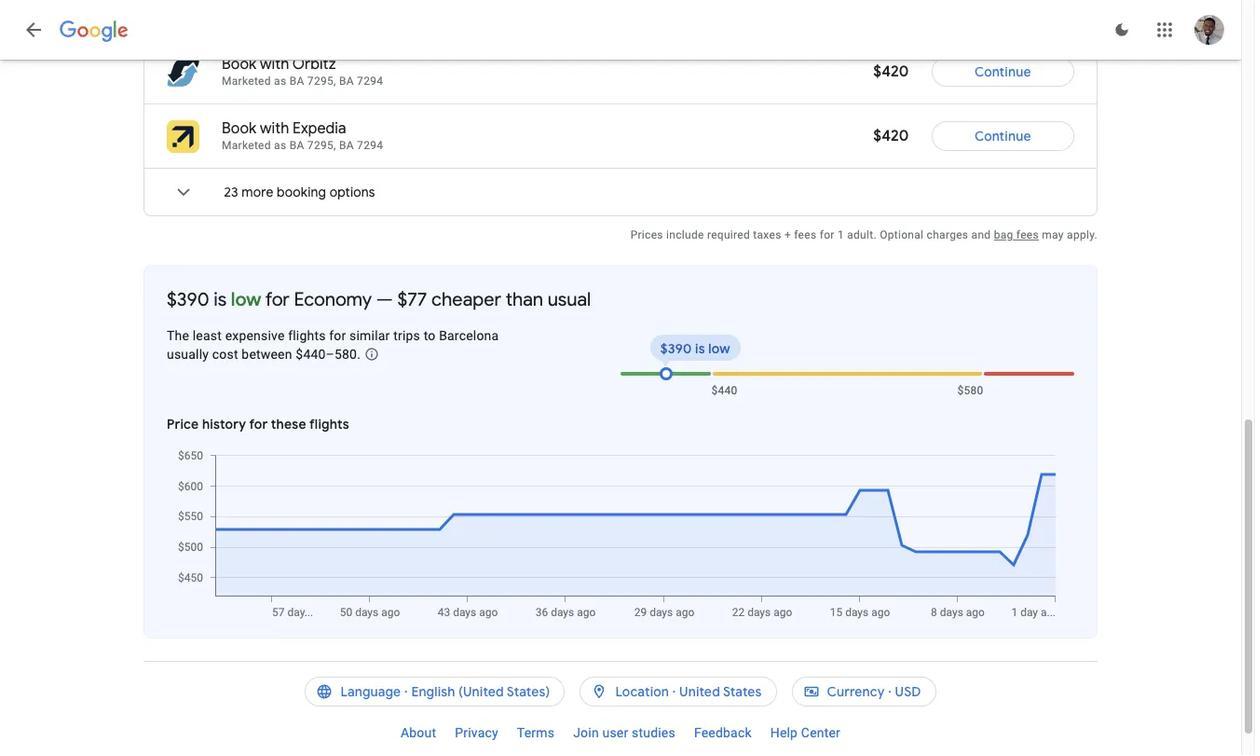 Task type: locate. For each thing, give the bounding box(es) containing it.
prices include required taxes + fees for 1 adult. optional charges and bag fees may apply.
[[631, 228, 1098, 241]]

420 US dollars text field
[[874, 127, 909, 145]]

similar
[[350, 328, 390, 343]]

1 vertical spatial continue
[[975, 128, 1032, 145]]

low up $440 on the right bottom of page
[[709, 340, 731, 357]]

0 horizontal spatial low
[[231, 288, 261, 311]]

for up the $440–580.
[[329, 328, 346, 343]]

$420
[[874, 62, 909, 81], [874, 127, 909, 145]]

privacy link
[[446, 718, 508, 748]]

english (united states)
[[411, 683, 550, 700]]

1 fees from the left
[[795, 228, 817, 241]]

1 vertical spatial low
[[709, 340, 731, 357]]

2 as from the top
[[274, 139, 287, 152]]

with
[[260, 55, 289, 74], [260, 119, 289, 138]]

fees right bag
[[1017, 228, 1040, 241]]

required
[[708, 228, 751, 241]]

continue button
[[932, 49, 1075, 94], [932, 114, 1075, 158]]

marketed up book with expedia marketed as ba 7295, ba 7294
[[222, 75, 271, 88]]

book up 23 on the left of page
[[222, 119, 257, 138]]

1 horizontal spatial is
[[695, 340, 706, 357]]

0 vertical spatial low
[[231, 288, 261, 311]]

is
[[214, 288, 227, 311], [695, 340, 706, 357]]

1 continue from the top
[[975, 63, 1032, 80]]

change appearance image
[[1100, 7, 1145, 52]]

7295, for expedia
[[308, 139, 336, 152]]

1 horizontal spatial low
[[709, 340, 731, 357]]

location
[[616, 683, 669, 700]]

0 vertical spatial $390
[[167, 288, 209, 311]]

0 vertical spatial is
[[214, 288, 227, 311]]

—
[[376, 288, 393, 311]]

2 continue button from the top
[[932, 114, 1075, 158]]

optional
[[880, 228, 924, 241]]

7295, inside book with expedia marketed as ba 7295, ba 7294
[[308, 139, 336, 152]]

1 vertical spatial continue button
[[932, 114, 1075, 158]]

7295, down expedia
[[308, 139, 336, 152]]

cheaper
[[432, 288, 502, 311]]

0 vertical spatial continue
[[975, 63, 1032, 80]]

book for book with expedia
[[222, 119, 257, 138]]

23 more booking options
[[224, 184, 375, 200]]

2 book from the top
[[222, 119, 257, 138]]

$420 up 420 us dollars text box
[[874, 62, 909, 81]]

fees
[[795, 228, 817, 241], [1017, 228, 1040, 241]]

prices
[[631, 228, 664, 241]]

as inside book with orbitz marketed as ba 7295, ba 7294
[[274, 75, 287, 88]]

ba
[[290, 75, 304, 88], [339, 75, 354, 88], [290, 139, 304, 152], [339, 139, 354, 152]]

apply.
[[1068, 228, 1098, 241]]

with for expedia
[[260, 119, 289, 138]]

7295, for orbitz
[[308, 75, 336, 88]]

7294 inside book with orbitz marketed as ba 7295, ba 7294
[[357, 75, 383, 88]]

for left these
[[249, 416, 268, 433]]

+
[[785, 228, 792, 241]]

for
[[820, 228, 835, 241], [265, 288, 290, 311], [329, 328, 346, 343], [249, 416, 268, 433]]

1 vertical spatial as
[[274, 139, 287, 152]]

0 horizontal spatial is
[[214, 288, 227, 311]]

1 vertical spatial with
[[260, 119, 289, 138]]

with left expedia
[[260, 119, 289, 138]]

states)
[[507, 683, 550, 700]]

7294
[[357, 75, 383, 88], [357, 139, 383, 152]]

book
[[222, 55, 257, 74], [222, 119, 257, 138]]

1 as from the top
[[274, 75, 287, 88]]

with inside book with orbitz marketed as ba 7295, ba 7294
[[260, 55, 289, 74]]

continue button for book with expedia
[[932, 114, 1075, 158]]

1
[[838, 228, 845, 241]]

cost
[[212, 347, 238, 362]]

help center
[[771, 725, 841, 740]]

fees right +
[[795, 228, 817, 241]]

0 vertical spatial 7294
[[357, 75, 383, 88]]

7295, down the orbitz on the top left of the page
[[308, 75, 336, 88]]

0 horizontal spatial $390
[[167, 288, 209, 311]]

marketed up more
[[222, 139, 271, 152]]

may
[[1043, 228, 1064, 241]]

about link
[[392, 718, 446, 748]]

terms
[[517, 725, 555, 740]]

7295,
[[308, 75, 336, 88], [308, 139, 336, 152]]

2 7295, from the top
[[308, 139, 336, 152]]

with inside book with expedia marketed as ba 7295, ba 7294
[[260, 119, 289, 138]]

1 vertical spatial is
[[695, 340, 706, 357]]

continue button for book with orbitz
[[932, 49, 1075, 94]]

trips
[[394, 328, 420, 343]]

these
[[271, 416, 307, 433]]

bag fees button
[[994, 228, 1040, 241]]

as
[[274, 75, 287, 88], [274, 139, 287, 152]]

flights up the $440–580.
[[288, 328, 326, 343]]

2 continue from the top
[[975, 128, 1032, 145]]

0 vertical spatial with
[[260, 55, 289, 74]]

2 with from the top
[[260, 119, 289, 138]]

$580
[[958, 384, 984, 397]]

join
[[574, 725, 599, 740]]

options
[[330, 184, 375, 200]]

0 vertical spatial flights
[[288, 328, 326, 343]]

1 vertical spatial 7295,
[[308, 139, 336, 152]]

for inside the least expensive flights for similar trips to barcelona usually cost between $440–580.
[[329, 328, 346, 343]]

as up book with expedia marketed as ba 7295, ba 7294
[[274, 75, 287, 88]]

taxes
[[754, 228, 782, 241]]

1 7294 from the top
[[357, 75, 383, 88]]

flights
[[288, 328, 326, 343], [310, 416, 350, 433]]

book left the orbitz on the top left of the page
[[222, 55, 257, 74]]

marketed inside book with expedia marketed as ba 7295, ba 7294
[[222, 139, 271, 152]]

book for book with orbitz
[[222, 55, 257, 74]]

1 vertical spatial marketed
[[222, 139, 271, 152]]

least
[[193, 328, 222, 343]]

1 continue button from the top
[[932, 49, 1075, 94]]

as up 23 more booking options
[[274, 139, 287, 152]]

1 horizontal spatial $390
[[661, 340, 692, 357]]

price
[[167, 416, 199, 433]]

bag
[[994, 228, 1014, 241]]

1 vertical spatial book
[[222, 119, 257, 138]]

continue
[[975, 63, 1032, 80], [975, 128, 1032, 145]]

1 with from the top
[[260, 55, 289, 74]]

2 $420 from the top
[[874, 127, 909, 145]]

feedback link
[[685, 718, 761, 748]]

7294 inside book with expedia marketed as ba 7295, ba 7294
[[357, 139, 383, 152]]

0 horizontal spatial fees
[[795, 228, 817, 241]]

low
[[231, 288, 261, 311], [709, 340, 731, 357]]

go back image
[[22, 19, 45, 41]]

0 vertical spatial book
[[222, 55, 257, 74]]

marketed
[[222, 75, 271, 88], [222, 139, 271, 152]]

7295, inside book with orbitz marketed as ba 7295, ba 7294
[[308, 75, 336, 88]]

usd
[[896, 683, 922, 700]]

7294 up book with expedia marketed as ba 7295, ba 7294
[[357, 75, 383, 88]]

1 $420 from the top
[[874, 62, 909, 81]]

0 vertical spatial marketed
[[222, 75, 271, 88]]

1 vertical spatial flights
[[310, 416, 350, 433]]

with left the orbitz on the top left of the page
[[260, 55, 289, 74]]

2 marketed from the top
[[222, 139, 271, 152]]

7294 up options
[[357, 139, 383, 152]]

1 book from the top
[[222, 55, 257, 74]]

barcelona
[[439, 328, 499, 343]]

1 vertical spatial 7294
[[357, 139, 383, 152]]

1 7295, from the top
[[308, 75, 336, 88]]

more
[[242, 184, 274, 200]]

1 vertical spatial $420
[[874, 127, 909, 145]]

$77
[[398, 288, 427, 311]]

and
[[972, 228, 991, 241]]

book inside book with orbitz marketed as ba 7295, ba 7294
[[222, 55, 257, 74]]

as inside book with expedia marketed as ba 7295, ba 7294
[[274, 139, 287, 152]]

0 vertical spatial as
[[274, 75, 287, 88]]

7294 for orbitz
[[357, 75, 383, 88]]

1 marketed from the top
[[222, 75, 271, 88]]

0 vertical spatial continue button
[[932, 49, 1075, 94]]

states
[[723, 683, 762, 700]]

marketed for book with expedia
[[222, 139, 271, 152]]

$420 down $420 text field
[[874, 127, 909, 145]]

low up 'expensive'
[[231, 288, 261, 311]]

with for orbitz
[[260, 55, 289, 74]]

book inside book with expedia marketed as ba 7295, ba 7294
[[222, 119, 257, 138]]

help center link
[[761, 718, 850, 748]]

1 vertical spatial $390
[[661, 340, 692, 357]]

marketed inside book with orbitz marketed as ba 7295, ba 7294
[[222, 75, 271, 88]]

0 vertical spatial 7295,
[[308, 75, 336, 88]]

$390
[[167, 288, 209, 311], [661, 340, 692, 357]]

1 horizontal spatial fees
[[1017, 228, 1040, 241]]

is for $390 is low
[[695, 340, 706, 357]]

about
[[401, 725, 437, 740]]

flights inside the least expensive flights for similar trips to barcelona usually cost between $440–580.
[[288, 328, 326, 343]]

2 7294 from the top
[[357, 139, 383, 152]]

flights right these
[[310, 416, 350, 433]]

0 vertical spatial $420
[[874, 62, 909, 81]]



Task type: vqa. For each thing, say whether or not it's contained in the screenshot.
1,247 corresponding to 14 hr 23 min
no



Task type: describe. For each thing, give the bounding box(es) containing it.
price history for these flights
[[167, 416, 350, 433]]

orbitz
[[293, 55, 336, 74]]

$440
[[712, 384, 738, 397]]

the least expensive flights for similar trips to barcelona usually cost between $440–580.
[[167, 328, 499, 362]]

$390 for $390 is low
[[661, 340, 692, 357]]

learn more about price insights image
[[364, 347, 379, 362]]

(united
[[459, 683, 504, 700]]

is for $390 is low for economy — $77 cheaper than usual
[[214, 288, 227, 311]]

join user studies
[[574, 725, 676, 740]]

include
[[667, 228, 704, 241]]

as for orbitz
[[274, 75, 287, 88]]

charges
[[927, 228, 969, 241]]

studies
[[632, 725, 676, 740]]

language
[[341, 683, 401, 700]]

book with expedia marketed as ba 7295, ba 7294
[[222, 119, 383, 152]]

$390 is low
[[661, 340, 731, 357]]

$390 for $390 is low for economy — $77 cheaper than usual
[[167, 288, 209, 311]]

$440–580.
[[296, 347, 361, 362]]

the
[[167, 328, 189, 343]]

low for $390 is low for economy — $77 cheaper than usual
[[231, 288, 261, 311]]

usual
[[548, 288, 591, 311]]

united
[[680, 683, 721, 700]]

7294 for expedia
[[357, 139, 383, 152]]

economy
[[294, 288, 372, 311]]

join user studies link
[[564, 718, 685, 748]]

$390 is low for economy — $77 cheaper than usual
[[167, 288, 591, 311]]

user
[[603, 725, 629, 740]]

price history graph image
[[165, 448, 1075, 619]]

continue for book with expedia
[[975, 128, 1032, 145]]

$420 for expedia
[[874, 127, 909, 145]]

for up 'expensive'
[[265, 288, 290, 311]]

to
[[424, 328, 436, 343]]

23
[[224, 184, 239, 200]]

center
[[802, 725, 841, 740]]

price history graph application
[[165, 448, 1075, 619]]

booking
[[277, 184, 326, 200]]

currency
[[827, 683, 885, 700]]

expedia
[[293, 119, 346, 138]]

for left 1
[[820, 228, 835, 241]]

help
[[771, 725, 798, 740]]

continue for book with orbitz
[[975, 63, 1032, 80]]

history
[[202, 416, 246, 433]]

adult.
[[848, 228, 877, 241]]

privacy
[[455, 725, 499, 740]]

as for expedia
[[274, 139, 287, 152]]

feedback
[[694, 725, 752, 740]]

united states
[[680, 683, 762, 700]]

terms link
[[508, 718, 564, 748]]

420 US dollars text field
[[874, 62, 909, 81]]

expensive
[[225, 328, 285, 343]]

$420 for orbitz
[[874, 62, 909, 81]]

23 more booking options image
[[161, 170, 206, 214]]

usually
[[167, 347, 209, 362]]

book with orbitz marketed as ba 7295, ba 7294
[[222, 55, 383, 88]]

low for $390 is low
[[709, 340, 731, 357]]

marketed for book with orbitz
[[222, 75, 271, 88]]

english
[[411, 683, 456, 700]]

2 fees from the left
[[1017, 228, 1040, 241]]

between
[[242, 347, 292, 362]]

than
[[506, 288, 544, 311]]



